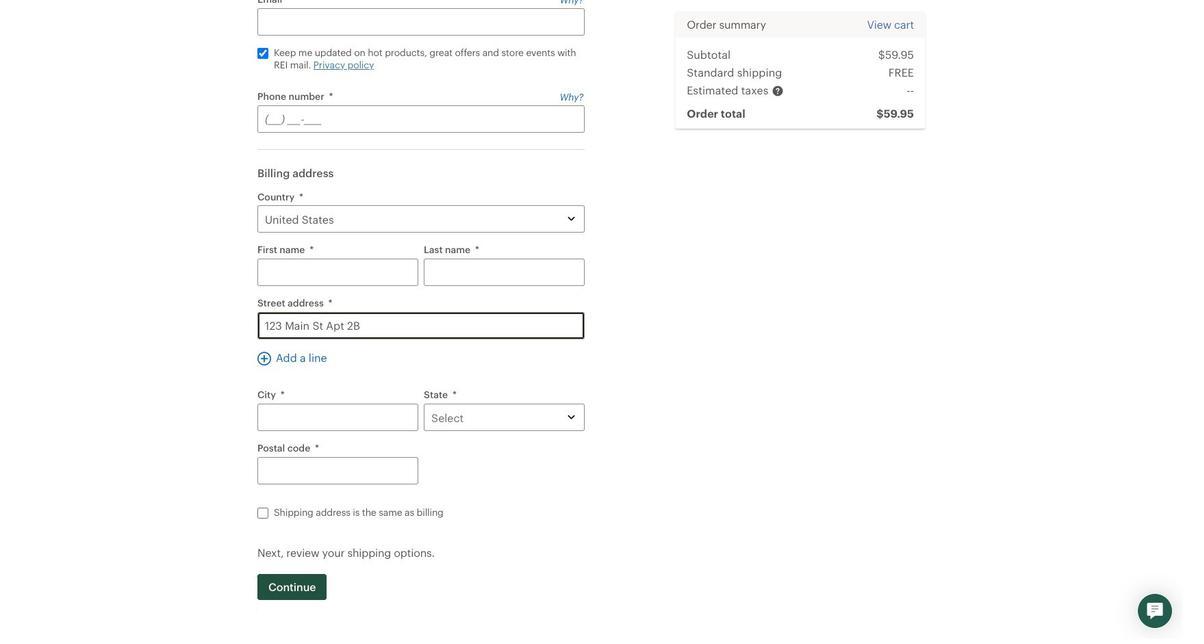 Task type: describe. For each thing, give the bounding box(es) containing it.
Phone number telephone field
[[258, 105, 585, 133]]

First name text field
[[258, 259, 419, 286]]

Email email field
[[258, 8, 585, 35]]

contact information: email address element
[[258, 0, 585, 79]]

Street address text field
[[258, 312, 585, 339]]

rei add image
[[258, 352, 271, 366]]

Postal code text field
[[258, 457, 419, 485]]



Task type: vqa. For each thing, say whether or not it's contained in the screenshot.
postal code text field
yes



Task type: locate. For each thing, give the bounding box(es) containing it.
live chat image
[[1147, 603, 1164, 620]]

Last name text field
[[424, 259, 585, 286]]

None checkbox
[[258, 48, 269, 59], [258, 508, 269, 519], [258, 48, 269, 59], [258, 508, 269, 519]]

City text field
[[258, 404, 419, 431]]

order total element
[[848, 105, 914, 123]]



